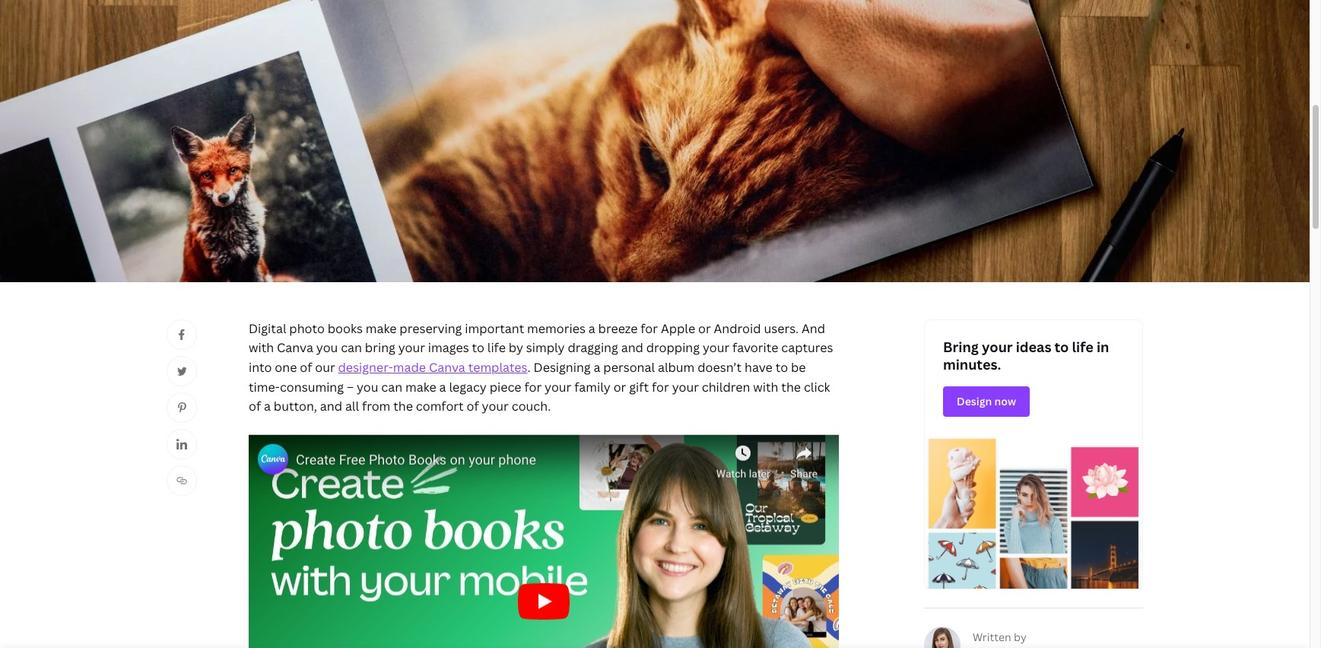 Task type: describe. For each thing, give the bounding box(es) containing it.
couch.
[[512, 398, 551, 415]]

bring
[[943, 338, 979, 356]]

minutes.
[[943, 355, 1001, 374]]

dragging
[[568, 340, 618, 356]]

click
[[804, 378, 830, 395]]

doesn't
[[698, 359, 742, 376]]

ideas
[[1016, 338, 1051, 356]]

for inside digital photo books make preserving important memories a breeze for apple or android users. and with canva you can bring your images to life by simply dragging and dropping your favorite captures into one of our
[[641, 320, 658, 337]]

to inside digital photo books make preserving important memories a breeze for apple or android users. and with canva you can bring your images to life by simply dragging and dropping your favorite captures into one of our
[[472, 340, 484, 356]]

memories
[[527, 320, 586, 337]]

apple
[[661, 320, 695, 337]]

and inside digital photo books make preserving important memories a breeze for apple or android users. and with canva you can bring your images to life by simply dragging and dropping your favorite captures into one of our
[[621, 340, 643, 356]]

to inside bring your ideas to life in minutes.
[[1055, 338, 1069, 356]]

life inside digital photo books make preserving important memories a breeze for apple or android users. and with canva you can bring your images to life by simply dragging and dropping your favorite captures into one of our
[[487, 340, 506, 356]]

your down designing
[[545, 378, 571, 395]]

make inside . designing a personal album doesn't have to be time-consuming – you can make a legacy piece for your family or gift for your children with the click of a button, and all from the comfort of your couch.
[[405, 378, 436, 395]]

images
[[428, 340, 469, 356]]

one
[[275, 359, 297, 376]]

your inside bring your ideas to life in minutes.
[[982, 338, 1013, 356]]

.
[[528, 359, 531, 376]]

with inside digital photo books make preserving important memories a breeze for apple or android users. and with canva you can bring your images to life by simply dragging and dropping your favorite captures into one of our
[[249, 340, 274, 356]]

of inside digital photo books make preserving important memories a breeze for apple or android users. and with canva you can bring your images to life by simply dragging and dropping your favorite captures into one of our
[[300, 359, 312, 376]]

our
[[315, 359, 335, 376]]

. designing a personal album doesn't have to be time-consuming – you can make a legacy piece for your family or gift for your children with the click of a button, and all from the comfort of your couch.
[[249, 359, 830, 415]]

–
[[347, 378, 354, 395]]

children
[[702, 378, 750, 395]]

a up the comfort
[[439, 378, 446, 395]]

be
[[791, 359, 806, 376]]

bring
[[365, 340, 395, 356]]

for right gift
[[652, 378, 669, 395]]

your up made
[[398, 340, 425, 356]]

canva inside digital photo books make preserving important memories a breeze for apple or android users. and with canva you can bring your images to life by simply dragging and dropping your favorite captures into one of our
[[277, 340, 313, 356]]

simply
[[526, 340, 565, 356]]

a inside digital photo books make preserving important memories a breeze for apple or android users. and with canva you can bring your images to life by simply dragging and dropping your favorite captures into one of our
[[589, 320, 595, 337]]

captures
[[781, 340, 833, 356]]

can inside . designing a personal album doesn't have to be time-consuming – you can make a legacy piece for your family or gift for your children with the click of a button, and all from the comfort of your couch.
[[381, 378, 402, 395]]

dropping
[[646, 340, 700, 356]]

designer-made canva templates link
[[338, 359, 528, 376]]

1 horizontal spatial the
[[781, 378, 801, 395]]

books
[[328, 320, 363, 337]]

from
[[362, 398, 390, 415]]

2 horizontal spatial of
[[467, 398, 479, 415]]

android
[[714, 320, 761, 337]]

favorite
[[733, 340, 778, 356]]

preserving
[[400, 320, 462, 337]]

breeze
[[598, 320, 638, 337]]

family
[[574, 378, 611, 395]]

0 horizontal spatial the
[[393, 398, 413, 415]]

time-
[[249, 378, 280, 395]]

a down the time-
[[264, 398, 271, 415]]

you inside digital photo books make preserving important memories a breeze for apple or android users. and with canva you can bring your images to life by simply dragging and dropping your favorite captures into one of our
[[316, 340, 338, 356]]

bring your ideas to life in minutes.
[[943, 338, 1109, 374]]

0 horizontal spatial of
[[249, 398, 261, 415]]

album
[[658, 359, 695, 376]]

by inside digital photo books make preserving important memories a breeze for apple or android users. and with canva you can bring your images to life by simply dragging and dropping your favorite captures into one of our
[[509, 340, 523, 356]]

templates
[[468, 359, 528, 376]]



Task type: locate. For each thing, give the bounding box(es) containing it.
can inside digital photo books make preserving important memories a breeze for apple or android users. and with canva you can bring your images to life by simply dragging and dropping your favorite captures into one of our
[[341, 340, 362, 356]]

the right from
[[393, 398, 413, 415]]

you up our
[[316, 340, 338, 356]]

with
[[249, 340, 274, 356], [753, 378, 778, 395]]

of down the time-
[[249, 398, 261, 415]]

1 vertical spatial or
[[614, 378, 626, 395]]

personal
[[603, 359, 655, 376]]

1 horizontal spatial by
[[1014, 630, 1027, 644]]

or left gift
[[614, 378, 626, 395]]

1 horizontal spatial life
[[1072, 338, 1094, 356]]

the down be at the bottom of the page
[[781, 378, 801, 395]]

make
[[366, 320, 397, 337], [405, 378, 436, 395]]

written
[[973, 630, 1011, 644]]

consuming
[[280, 378, 344, 395]]

of down legacy
[[467, 398, 479, 415]]

0 horizontal spatial with
[[249, 340, 274, 356]]

and
[[621, 340, 643, 356], [320, 398, 342, 415]]

can
[[341, 340, 362, 356], [381, 378, 402, 395]]

0 vertical spatial by
[[509, 340, 523, 356]]

canva
[[277, 340, 313, 356], [429, 359, 465, 376]]

into
[[249, 359, 272, 376]]

1 horizontal spatial to
[[776, 359, 788, 376]]

have
[[745, 359, 773, 376]]

your left ideas
[[982, 338, 1013, 356]]

or right apple
[[698, 320, 711, 337]]

life
[[1072, 338, 1094, 356], [487, 340, 506, 356]]

with inside . designing a personal album doesn't have to be time-consuming – you can make a legacy piece for your family or gift for your children with the click of a button, and all from the comfort of your couch.
[[753, 378, 778, 395]]

with up into
[[249, 340, 274, 356]]

a up dragging
[[589, 320, 595, 337]]

by right written on the right
[[1014, 630, 1027, 644]]

your down album on the bottom
[[672, 378, 699, 395]]

0 horizontal spatial and
[[320, 398, 342, 415]]

users.
[[764, 320, 799, 337]]

0 horizontal spatial canva
[[277, 340, 313, 356]]

or
[[698, 320, 711, 337], [614, 378, 626, 395]]

designer-made canva templates
[[338, 359, 528, 376]]

of left our
[[300, 359, 312, 376]]

the
[[781, 378, 801, 395], [393, 398, 413, 415]]

you inside . designing a personal album doesn't have to be time-consuming – you can make a legacy piece for your family or gift for your children with the click of a button, and all from the comfort of your couch.
[[357, 378, 378, 395]]

to
[[1055, 338, 1069, 356], [472, 340, 484, 356], [776, 359, 788, 376]]

written by
[[973, 630, 1027, 644]]

0 vertical spatial or
[[698, 320, 711, 337]]

gift
[[629, 378, 649, 395]]

0 horizontal spatial make
[[366, 320, 397, 337]]

and left all
[[320, 398, 342, 415]]

0 horizontal spatial or
[[614, 378, 626, 395]]

you
[[316, 340, 338, 356], [357, 378, 378, 395]]

life inside bring your ideas to life in minutes.
[[1072, 338, 1094, 356]]

can down books on the left of the page
[[341, 340, 362, 356]]

0 vertical spatial and
[[621, 340, 643, 356]]

all
[[345, 398, 359, 415]]

make down made
[[405, 378, 436, 395]]

or inside digital photo books make preserving important memories a breeze for apple or android users. and with canva you can bring your images to life by simply dragging and dropping your favorite captures into one of our
[[698, 320, 711, 337]]

and
[[802, 320, 825, 337]]

1 horizontal spatial you
[[357, 378, 378, 395]]

or inside . designing a personal album doesn't have to be time-consuming – you can make a legacy piece for your family or gift for your children with the click of a button, and all from the comfort of your couch.
[[614, 378, 626, 395]]

for
[[641, 320, 658, 337], [524, 378, 542, 395], [652, 378, 669, 395]]

a
[[589, 320, 595, 337], [594, 359, 601, 376], [439, 378, 446, 395], [264, 398, 271, 415]]

make inside digital photo books make preserving important memories a breeze for apple or android users. and with canva you can bring your images to life by simply dragging and dropping your favorite captures into one of our
[[366, 320, 397, 337]]

0 horizontal spatial life
[[487, 340, 506, 356]]

0 vertical spatial you
[[316, 340, 338, 356]]

1 horizontal spatial with
[[753, 378, 778, 395]]

a down dragging
[[594, 359, 601, 376]]

1 horizontal spatial make
[[405, 378, 436, 395]]

2 horizontal spatial to
[[1055, 338, 1069, 356]]

and inside . designing a personal album doesn't have to be time-consuming – you can make a legacy piece for your family or gift for your children with the click of a button, and all from the comfort of your couch.
[[320, 398, 342, 415]]

canva up one on the bottom
[[277, 340, 313, 356]]

0 horizontal spatial can
[[341, 340, 362, 356]]

for up 'couch.'
[[524, 378, 542, 395]]

made
[[393, 359, 426, 376]]

1 vertical spatial canva
[[429, 359, 465, 376]]

legacy
[[449, 378, 487, 395]]

1 horizontal spatial or
[[698, 320, 711, 337]]

designing
[[534, 359, 591, 376]]

for left apple
[[641, 320, 658, 337]]

of
[[300, 359, 312, 376], [249, 398, 261, 415], [467, 398, 479, 415]]

your up doesn't
[[703, 340, 730, 356]]

1 vertical spatial with
[[753, 378, 778, 395]]

1 vertical spatial can
[[381, 378, 402, 395]]

to down important
[[472, 340, 484, 356]]

can up from
[[381, 378, 402, 395]]

0 horizontal spatial you
[[316, 340, 338, 356]]

your
[[982, 338, 1013, 356], [398, 340, 425, 356], [703, 340, 730, 356], [545, 378, 571, 395], [672, 378, 699, 395], [482, 398, 509, 415]]

0 horizontal spatial to
[[472, 340, 484, 356]]

to right ideas
[[1055, 338, 1069, 356]]

1 vertical spatial the
[[393, 398, 413, 415]]

your down piece
[[482, 398, 509, 415]]

1 vertical spatial you
[[357, 378, 378, 395]]

with down have
[[753, 378, 778, 395]]

by
[[509, 340, 523, 356], [1014, 630, 1027, 644]]

piece
[[490, 378, 521, 395]]

bring your ideas to life in minutes. link
[[924, 319, 1143, 589]]

life left in
[[1072, 338, 1094, 356]]

to left be at the bottom of the page
[[776, 359, 788, 376]]

1 vertical spatial by
[[1014, 630, 1027, 644]]

comfort
[[416, 398, 464, 415]]

0 vertical spatial the
[[781, 378, 801, 395]]

photo
[[289, 320, 325, 337]]

0 vertical spatial make
[[366, 320, 397, 337]]

you right –
[[357, 378, 378, 395]]

life up 'templates'
[[487, 340, 506, 356]]

1 horizontal spatial of
[[300, 359, 312, 376]]

0 vertical spatial with
[[249, 340, 274, 356]]

make up bring
[[366, 320, 397, 337]]

and up "personal"
[[621, 340, 643, 356]]

digital photo books make preserving important memories a breeze for apple or android users. and with canva you can bring your images to life by simply dragging and dropping your favorite captures into one of our
[[249, 320, 833, 376]]

0 vertical spatial canva
[[277, 340, 313, 356]]

1 vertical spatial make
[[405, 378, 436, 395]]

important
[[465, 320, 524, 337]]

1 vertical spatial and
[[320, 398, 342, 415]]

in
[[1097, 338, 1109, 356]]

1 horizontal spatial and
[[621, 340, 643, 356]]

by up 'templates'
[[509, 340, 523, 356]]

to inside . designing a personal album doesn't have to be time-consuming – you can make a legacy piece for your family or gift for your children with the click of a button, and all from the comfort of your couch.
[[776, 359, 788, 376]]

designer-
[[338, 359, 393, 376]]

digital
[[249, 320, 286, 337]]

0 vertical spatial can
[[341, 340, 362, 356]]

1 horizontal spatial canva
[[429, 359, 465, 376]]

button,
[[274, 398, 317, 415]]

1 horizontal spatial can
[[381, 378, 402, 395]]

canva down images
[[429, 359, 465, 376]]

0 horizontal spatial by
[[509, 340, 523, 356]]



Task type: vqa. For each thing, say whether or not it's contained in the screenshot.
you
yes



